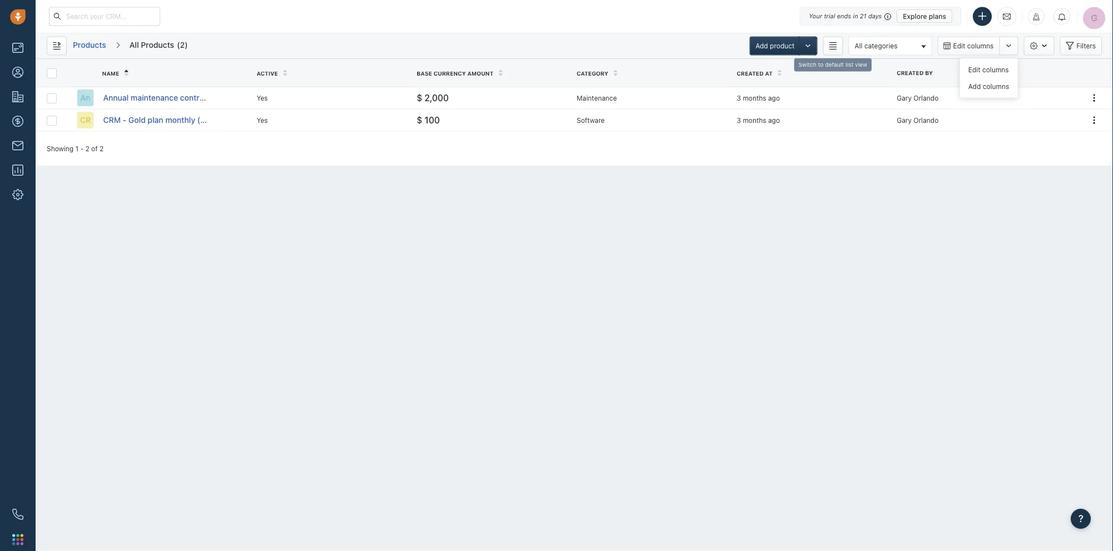 Task type: vqa. For each thing, say whether or not it's contained in the screenshot.
ago associated with 100
yes



Task type: locate. For each thing, give the bounding box(es) containing it.
0 vertical spatial columns
[[967, 42, 994, 50]]

gold
[[128, 115, 146, 125]]

2 ago from the top
[[768, 116, 780, 124]]

edit
[[953, 42, 965, 50], [968, 66, 980, 74]]

products
[[73, 40, 106, 50], [141, 40, 174, 50]]

yes for $ 2,000
[[257, 94, 268, 102]]

products link
[[72, 36, 107, 55]]

1 vertical spatial $
[[417, 115, 422, 125]]

$ 2,000
[[417, 92, 449, 103]]

1 yes from the top
[[257, 94, 268, 102]]

crm
[[103, 115, 121, 125]]

3 for 2,000
[[737, 94, 741, 102]]

2 $ from the top
[[417, 115, 422, 125]]

2 left of
[[85, 145, 89, 152]]

gary orlando
[[897, 94, 939, 102], [897, 116, 939, 124]]

2 3 months ago from the top
[[737, 116, 780, 124]]

2 3 from the top
[[737, 116, 741, 124]]

filters button
[[1060, 36, 1102, 55]]

3 months ago
[[737, 94, 780, 102], [737, 116, 780, 124]]

2 right of
[[100, 145, 104, 152]]

products left (
[[141, 40, 174, 50]]

1
[[75, 145, 78, 152]]

0 vertical spatial yes
[[257, 94, 268, 102]]

1 vertical spatial edit columns
[[968, 66, 1009, 74]]

amount
[[467, 70, 493, 76]]

(sample) inside crm - gold plan monthly (sample) link
[[197, 115, 230, 125]]

created by
[[897, 70, 933, 76]]

(sample) down contract
[[197, 115, 230, 125]]

1 horizontal spatial all
[[855, 42, 863, 50]]

1 $ from the top
[[417, 92, 422, 103]]

1 vertical spatial yes
[[257, 116, 268, 124]]

1 3 months ago from the top
[[737, 94, 780, 102]]

all left categories
[[855, 42, 863, 50]]

edit inside button
[[953, 42, 965, 50]]

1 vertical spatial months
[[743, 116, 766, 124]]

0 vertical spatial 3
[[737, 94, 741, 102]]

1 vertical spatial orlando
[[914, 116, 939, 124]]

filters
[[1076, 42, 1096, 50]]

phone image
[[12, 509, 23, 520]]

2 months from the top
[[743, 116, 766, 124]]

days
[[868, 13, 882, 20]]

$ for $ 2,000
[[417, 92, 422, 103]]

gary for 2,000
[[897, 94, 912, 102]]

products down search your crm... text field
[[73, 40, 106, 50]]

1 horizontal spatial add
[[968, 83, 981, 90]]

0 vertical spatial edit columns
[[953, 42, 994, 50]]

1 vertical spatial gary
[[897, 116, 912, 124]]

1 vertical spatial edit
[[968, 66, 980, 74]]

(sample) inside annual maintenance contract (sample) link
[[213, 93, 246, 102]]

1 horizontal spatial created
[[897, 70, 924, 76]]

add inside add product button
[[756, 42, 768, 50]]

$ left 2,000
[[417, 92, 422, 103]]

months for 100
[[743, 116, 766, 124]]

1 gary from the top
[[897, 94, 912, 102]]

1 months from the top
[[743, 94, 766, 102]]

$ left 100
[[417, 115, 422, 125]]

all inside button
[[855, 42, 863, 50]]

(sample)
[[213, 93, 246, 102], [197, 115, 230, 125]]

all down search your crm... text field
[[129, 40, 139, 50]]

your trial ends in 21 days
[[809, 13, 882, 20]]

0 horizontal spatial 2
[[85, 145, 89, 152]]

plan
[[148, 115, 163, 125]]

0 horizontal spatial products
[[73, 40, 106, 50]]

0 vertical spatial orlando
[[914, 94, 939, 102]]

2 yes from the top
[[257, 116, 268, 124]]

created for created by
[[897, 70, 924, 76]]

1 created from the left
[[897, 70, 924, 76]]

add down the edit columns button
[[968, 83, 981, 90]]

created
[[897, 70, 924, 76], [737, 70, 764, 76]]

annual maintenance contract (sample) link
[[103, 92, 246, 103]]

1 vertical spatial columns
[[982, 66, 1009, 74]]

1 horizontal spatial edit
[[968, 66, 980, 74]]

2
[[180, 40, 185, 50], [85, 145, 89, 152], [100, 145, 104, 152]]

2 horizontal spatial 2
[[180, 40, 185, 50]]

add product
[[756, 42, 795, 50]]

months
[[743, 94, 766, 102], [743, 116, 766, 124]]

0 vertical spatial gary
[[897, 94, 912, 102]]

1 vertical spatial (sample)
[[197, 115, 230, 125]]

gary orlando for 2,000
[[897, 94, 939, 102]]

2,000
[[424, 92, 449, 103]]

plans
[[929, 12, 946, 20]]

- right "1"
[[80, 145, 84, 152]]

1 horizontal spatial 2
[[100, 145, 104, 152]]

0 horizontal spatial edit
[[953, 42, 965, 50]]

all for all categories
[[855, 42, 863, 50]]

(sample) right contract
[[213, 93, 246, 102]]

base
[[417, 70, 432, 76]]

1 vertical spatial gary orlando
[[897, 116, 939, 124]]

2 created from the left
[[737, 70, 764, 76]]

0 vertical spatial ago
[[768, 94, 780, 102]]

2 gary from the top
[[897, 116, 912, 124]]

2 orlando from the top
[[914, 116, 939, 124]]

1 ago from the top
[[768, 94, 780, 102]]

0 vertical spatial 3 months ago
[[737, 94, 780, 102]]

3
[[737, 94, 741, 102], [737, 116, 741, 124]]

freshworks switcher image
[[12, 534, 23, 545]]

categories
[[864, 42, 898, 50]]

add
[[756, 42, 768, 50], [968, 83, 981, 90]]

$ 100
[[417, 115, 440, 125]]

1 3 from the top
[[737, 94, 741, 102]]

all for all products ( 2 )
[[129, 40, 139, 50]]

1 vertical spatial 3
[[737, 116, 741, 124]]

created left by
[[897, 70, 924, 76]]

edit columns
[[953, 42, 994, 50], [968, 66, 1009, 74]]

orlando
[[914, 94, 939, 102], [914, 116, 939, 124]]

2 up annual maintenance contract (sample)
[[180, 40, 185, 50]]

add left product
[[756, 42, 768, 50]]

0 vertical spatial gary orlando
[[897, 94, 939, 102]]

columns
[[967, 42, 994, 50], [982, 66, 1009, 74], [983, 83, 1009, 90]]

0 vertical spatial $
[[417, 92, 422, 103]]

explore plans link
[[897, 9, 952, 23]]

0 horizontal spatial add
[[756, 42, 768, 50]]

yes
[[257, 94, 268, 102], [257, 116, 268, 124]]

ago for 100
[[768, 116, 780, 124]]

trial
[[824, 13, 835, 20]]

0 vertical spatial edit
[[953, 42, 965, 50]]

0 vertical spatial -
[[123, 115, 126, 125]]

1 vertical spatial add
[[968, 83, 981, 90]]

1 vertical spatial 3 months ago
[[737, 116, 780, 124]]

ago
[[768, 94, 780, 102], [768, 116, 780, 124]]

0 horizontal spatial created
[[737, 70, 764, 76]]

$
[[417, 92, 422, 103], [417, 115, 422, 125]]

your
[[809, 13, 822, 20]]

2 gary orlando from the top
[[897, 116, 939, 124]]

0 vertical spatial (sample)
[[213, 93, 246, 102]]

- left gold
[[123, 115, 126, 125]]

1 vertical spatial ago
[[768, 116, 780, 124]]

-
[[123, 115, 126, 125], [80, 145, 84, 152]]

1 vertical spatial -
[[80, 145, 84, 152]]

0 vertical spatial add
[[756, 42, 768, 50]]

0 vertical spatial months
[[743, 94, 766, 102]]

1 gary orlando from the top
[[897, 94, 939, 102]]

gary for 100
[[897, 116, 912, 124]]

by
[[925, 70, 933, 76]]

gary
[[897, 94, 912, 102], [897, 116, 912, 124]]

1 orlando from the top
[[914, 94, 939, 102]]

$ for $ 100
[[417, 115, 422, 125]]

0 horizontal spatial all
[[129, 40, 139, 50]]

showing 1 - 2 of 2
[[47, 145, 104, 152]]

ago for 2,000
[[768, 94, 780, 102]]

category
[[577, 70, 608, 76]]

1 horizontal spatial products
[[141, 40, 174, 50]]

all
[[129, 40, 139, 50], [855, 42, 863, 50]]

created left "at"
[[737, 70, 764, 76]]



Task type: describe. For each thing, give the bounding box(es) containing it.
product
[[770, 42, 795, 50]]

explore plans
[[903, 12, 946, 20]]

2 for )
[[180, 40, 185, 50]]

base currency amount
[[417, 70, 493, 76]]

add for add product
[[756, 42, 768, 50]]

monthly
[[165, 115, 195, 125]]

software
[[577, 116, 605, 124]]

months for 2,000
[[743, 94, 766, 102]]

maintenance
[[577, 94, 617, 102]]

1 products from the left
[[73, 40, 106, 50]]

0 horizontal spatial -
[[80, 145, 84, 152]]

cr
[[80, 115, 91, 125]]

21
[[860, 13, 866, 20]]

3 months ago for $ 100
[[737, 116, 780, 124]]

2 products from the left
[[141, 40, 174, 50]]

3 months ago for $ 2,000
[[737, 94, 780, 102]]

)
[[185, 40, 188, 50]]

created for created at
[[737, 70, 764, 76]]

explore
[[903, 12, 927, 20]]

add for add columns
[[968, 83, 981, 90]]

columns inside button
[[967, 42, 994, 50]]

annual maintenance contract (sample)
[[103, 93, 246, 102]]

edit columns button
[[938, 36, 999, 55]]

an
[[80, 93, 90, 102]]

phone element
[[7, 503, 29, 526]]

created at
[[737, 70, 773, 76]]

email image
[[1003, 12, 1011, 21]]

ends
[[837, 13, 851, 20]]

orlando for $ 100
[[914, 116, 939, 124]]

(
[[177, 40, 180, 50]]

all categories
[[855, 42, 898, 50]]

contract
[[180, 93, 211, 102]]

100
[[424, 115, 440, 125]]

1 horizontal spatial -
[[123, 115, 126, 125]]

gary orlando for 100
[[897, 116, 939, 124]]

at
[[765, 70, 773, 76]]

2 for of
[[85, 145, 89, 152]]

add product button
[[749, 36, 801, 55]]

all categories button
[[849, 36, 932, 55]]

active
[[257, 70, 278, 76]]

crm - gold plan monthly (sample) link
[[103, 115, 230, 126]]

maintenance
[[131, 93, 178, 102]]

yes for $ 100
[[257, 116, 268, 124]]

crm - gold plan monthly (sample)
[[103, 115, 230, 125]]

showing
[[47, 145, 74, 152]]

add columns
[[968, 83, 1009, 90]]

currency
[[434, 70, 466, 76]]

3 for 100
[[737, 116, 741, 124]]

name
[[102, 70, 119, 76]]

in
[[853, 13, 858, 20]]

2 vertical spatial columns
[[983, 83, 1009, 90]]

annual
[[103, 93, 129, 102]]

orlando for $ 2,000
[[914, 94, 939, 102]]

all products ( 2 )
[[129, 40, 188, 50]]

Search your CRM... text field
[[49, 7, 160, 26]]

edit columns inside button
[[953, 42, 994, 50]]

of
[[91, 145, 98, 152]]



